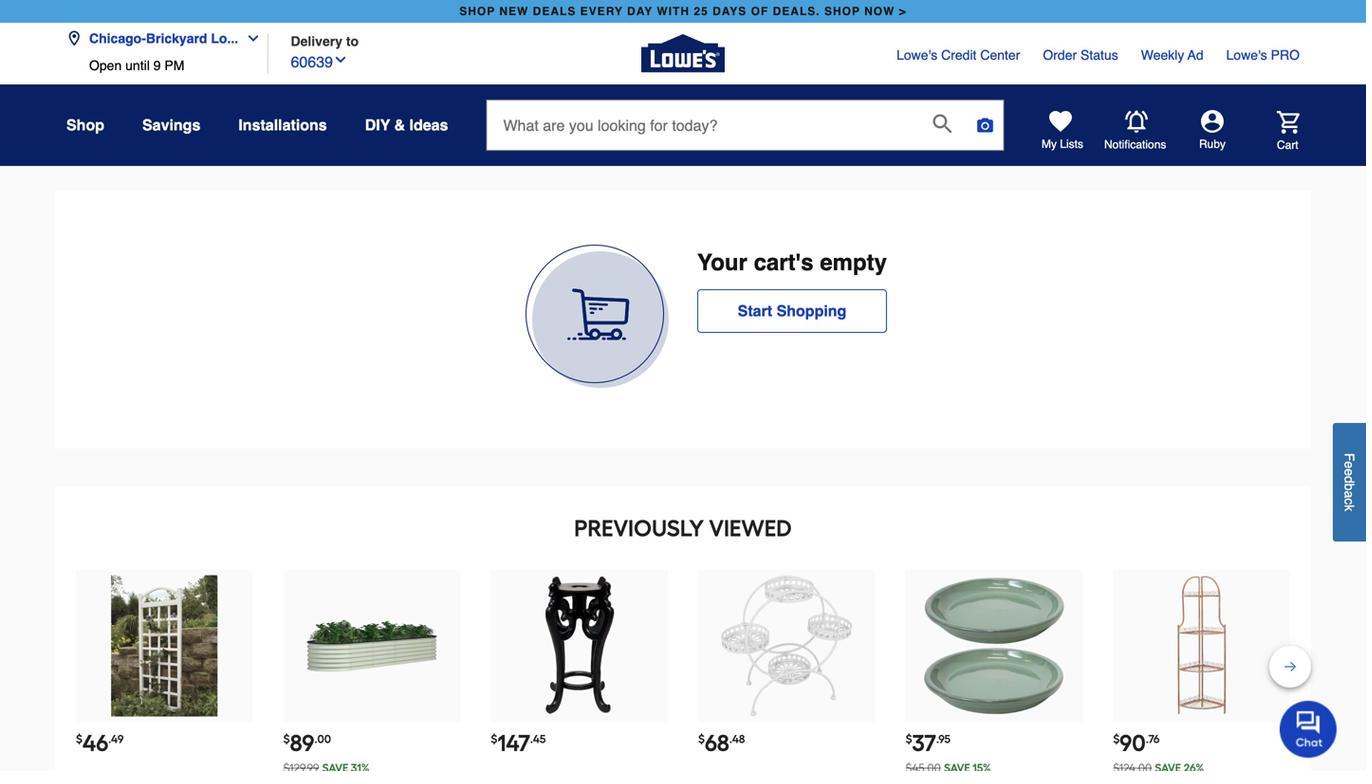 Task type: vqa. For each thing, say whether or not it's contained in the screenshot.


Task type: describe. For each thing, give the bounding box(es) containing it.
previously viewed heading
[[74, 510, 1293, 548]]

delivery
[[291, 34, 343, 49]]

25
[[694, 5, 709, 18]]

your
[[698, 250, 748, 276]]

$ for 147
[[491, 733, 498, 746]]

day
[[627, 5, 653, 18]]

b
[[1342, 484, 1358, 491]]

with
[[657, 5, 690, 18]]

of
[[751, 5, 769, 18]]

chat invite button image
[[1280, 700, 1338, 758]]

f e e d b a c k
[[1342, 453, 1358, 512]]

savings button
[[142, 108, 201, 142]]

deals.
[[773, 5, 821, 18]]

chevron down image
[[238, 31, 261, 46]]

.45
[[530, 733, 546, 746]]

$ for 89
[[283, 733, 290, 746]]

cart link
[[1251, 111, 1300, 153]]

shop new deals every day with 25 days of deals. shop now > link
[[456, 0, 911, 23]]

chicago-brickyard lo... button
[[66, 19, 269, 58]]

cart's
[[754, 250, 814, 276]]

start
[[738, 302, 773, 320]]

shop new deals every day with 25 days of deals. shop now >
[[460, 5, 907, 18]]

search image
[[933, 114, 952, 133]]

$ 90 .76
[[1114, 730, 1160, 757]]

viewed
[[709, 515, 792, 542]]

pm
[[165, 58, 184, 73]]

ruby
[[1200, 138, 1226, 151]]

center
[[981, 47, 1021, 63]]

$ 89 .00
[[283, 730, 331, 757]]

2 e from the top
[[1342, 469, 1358, 476]]

days
[[713, 5, 747, 18]]

c
[[1342, 498, 1358, 505]]

a
[[1342, 491, 1358, 498]]

my lists link
[[1042, 110, 1084, 152]]

start shopping
[[738, 302, 847, 320]]

1 shop from the left
[[460, 5, 496, 18]]

red lantern 22-in h x 14-in w black indoor novelty wood plant stand image
[[509, 575, 650, 717]]

now
[[865, 5, 895, 18]]

credit
[[942, 47, 977, 63]]

d
[[1342, 476, 1358, 484]]

diy & ideas button
[[365, 108, 448, 142]]

chicago-
[[89, 31, 146, 46]]

lowe's home improvement notification center image
[[1126, 110, 1148, 133]]

order status link
[[1043, 46, 1119, 65]]

37
[[913, 730, 937, 757]]

lo...
[[211, 31, 238, 46]]

lowe's credit center
[[897, 47, 1021, 63]]

open until 9 pm
[[89, 58, 184, 73]]

Search Query text field
[[487, 101, 918, 150]]

147
[[498, 730, 530, 757]]

diy
[[365, 116, 390, 134]]

shop
[[66, 116, 104, 134]]

60639 button
[[291, 49, 348, 74]]

$ 68 .48
[[699, 730, 745, 757]]

f e e d b a c k button
[[1333, 423, 1367, 542]]

$ for 46
[[76, 733, 83, 746]]

deals
[[533, 5, 576, 18]]

ad
[[1188, 47, 1204, 63]]



Task type: locate. For each thing, give the bounding box(es) containing it.
$ inside the $ 37 .95
[[906, 733, 913, 746]]

$ for 37
[[906, 733, 913, 746]]

.95
[[937, 733, 951, 746]]

$
[[76, 733, 83, 746], [283, 733, 290, 746], [491, 733, 498, 746], [699, 733, 705, 746], [906, 733, 913, 746], [1114, 733, 1120, 746]]

location image
[[66, 31, 82, 46]]

lowe's left credit
[[897, 47, 938, 63]]

0 horizontal spatial shop
[[460, 5, 496, 18]]

6 $ from the left
[[1114, 733, 1120, 746]]

$ left .95
[[906, 733, 913, 746]]

.00
[[314, 733, 331, 746]]

k
[[1342, 505, 1358, 512]]

lists
[[1060, 138, 1084, 151]]

60639
[[291, 53, 333, 71]]

notifications
[[1105, 138, 1167, 151]]

shop left now
[[825, 5, 861, 18]]

f
[[1342, 453, 1358, 461]]

3 $ from the left
[[491, 733, 498, 746]]

e
[[1342, 461, 1358, 469], [1342, 469, 1358, 476]]

my
[[1042, 138, 1057, 151]]

shop
[[460, 5, 496, 18], [825, 5, 861, 18]]

previously viewed
[[574, 515, 792, 542]]

dura-trel 28-in w x 76-in h white traditional garden trellis image
[[94, 575, 235, 717]]

your cart's empty
[[698, 250, 887, 276]]

status
[[1081, 47, 1119, 63]]

$ 147 .45
[[491, 730, 546, 757]]

2 lowe's from the left
[[1227, 47, 1268, 63]]

89
[[290, 730, 314, 757]]

weekly
[[1141, 47, 1185, 63]]

1 horizontal spatial lowe's
[[1227, 47, 1268, 63]]

weekly ad link
[[1141, 46, 1204, 65]]

installations button
[[239, 108, 327, 142]]

ruby button
[[1167, 110, 1258, 152]]

$ inside the $ 89 .00
[[283, 733, 290, 746]]

ideas
[[410, 116, 448, 134]]

0 horizontal spatial lowe's
[[897, 47, 938, 63]]

shopping
[[777, 302, 847, 320]]

sunnydaze decor 2-pack 7-in seafoam ceramic plant saucer image
[[924, 575, 1065, 717]]

9
[[153, 58, 161, 73]]

$ for 68
[[699, 733, 705, 746]]

$ left .76
[[1114, 733, 1120, 746]]

.48
[[730, 733, 745, 746]]

lowe's for lowe's pro
[[1227, 47, 1268, 63]]

camera image
[[976, 116, 995, 135]]

lowe's home improvement cart image
[[1277, 111, 1300, 134]]

.49
[[108, 733, 124, 746]]

$ left .48 on the bottom right of the page
[[699, 733, 705, 746]]

safavieh abarrane 59.8-in h x 13.8-in w rusty orange outdoor corner wrought iron plant stand image
[[1131, 575, 1273, 717]]

&
[[394, 116, 405, 134]]

90
[[1120, 730, 1146, 757]]

shop left new at the top left
[[460, 5, 496, 18]]

lowe's
[[897, 47, 938, 63], [1227, 47, 1268, 63]]

$ left .45
[[491, 733, 498, 746]]

1 e from the top
[[1342, 461, 1358, 469]]

start shopping button
[[698, 289, 887, 333]]

$ 46 .49
[[76, 730, 124, 757]]

1 horizontal spatial shop
[[825, 5, 861, 18]]

order status
[[1043, 47, 1119, 63]]

until
[[125, 58, 150, 73]]

$ left .00
[[283, 733, 290, 746]]

chevron down image
[[333, 52, 348, 67]]

5 $ from the left
[[906, 733, 913, 746]]

every
[[581, 5, 623, 18]]

to
[[346, 34, 359, 49]]

shop button
[[66, 108, 104, 142]]

$ inside the $ 68 .48
[[699, 733, 705, 746]]

$ left the '.49'
[[76, 733, 83, 746]]

lowe's pro
[[1227, 47, 1300, 63]]

46
[[83, 730, 108, 757]]

.76
[[1146, 733, 1160, 746]]

pro
[[1271, 47, 1300, 63]]

brickyard
[[146, 31, 207, 46]]

veikous 24-in w x 96-in l x 17-in h off-white raised garden bed image
[[301, 575, 443, 717]]

new
[[500, 5, 529, 18]]

None search field
[[486, 100, 1005, 168]]

1 $ from the left
[[76, 733, 83, 746]]

4 $ from the left
[[699, 733, 705, 746]]

weekly ad
[[1141, 47, 1204, 63]]

2 $ from the left
[[283, 733, 290, 746]]

lowe's left pro
[[1227, 47, 1268, 63]]

order
[[1043, 47, 1077, 63]]

cart
[[1277, 138, 1299, 152]]

$ inside $ 147 .45
[[491, 733, 498, 746]]

installations
[[239, 116, 327, 134]]

open
[[89, 58, 122, 73]]

lowe's home improvement logo image
[[642, 12, 725, 95]]

my lists
[[1042, 138, 1084, 151]]

diy & ideas
[[365, 116, 448, 134]]

>
[[900, 5, 907, 18]]

$ inside $ 90 .76
[[1114, 733, 1120, 746]]

e up 'd'
[[1342, 461, 1358, 469]]

previously
[[574, 515, 704, 542]]

$ inside $ 46 .49
[[76, 733, 83, 746]]

$ 37 .95
[[906, 730, 951, 757]]

68
[[705, 730, 730, 757]]

chicago-brickyard lo...
[[89, 31, 238, 46]]

e up b
[[1342, 469, 1358, 476]]

2 shop from the left
[[825, 5, 861, 18]]

savings
[[142, 116, 201, 134]]

lowe's for lowe's credit center
[[897, 47, 938, 63]]

lowe's home improvement lists image
[[1050, 110, 1072, 133]]

lowe's pro link
[[1227, 46, 1300, 65]]

1 lowe's from the left
[[897, 47, 938, 63]]

delivery to
[[291, 34, 359, 49]]

sunnydaze decor 28.5-in h x 11-in w white indoor/outdoor round steel plant stand image
[[716, 575, 858, 717]]

$ for 90
[[1114, 733, 1120, 746]]

empty
[[820, 250, 887, 276]]

lowe's credit center link
[[897, 46, 1021, 65]]



